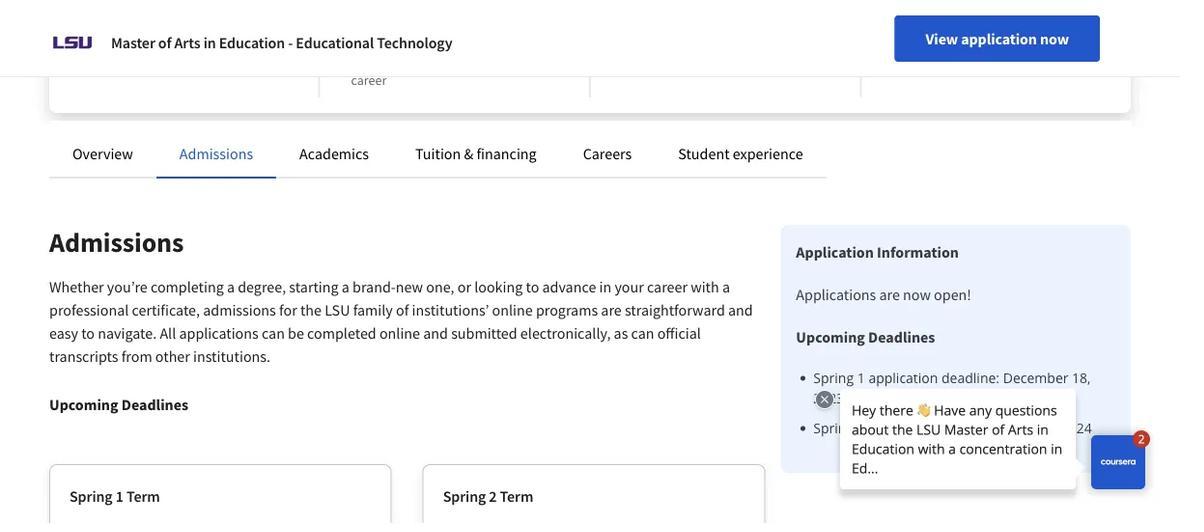 Task type: locate. For each thing, give the bounding box(es) containing it.
0 vertical spatial now
[[1041, 29, 1070, 48]]

your
[[531, 52, 557, 70], [615, 277, 644, 297]]

deadlines down applications are now open!
[[869, 328, 936, 347]]

list
[[804, 368, 1116, 439]]

2 inside button
[[489, 487, 497, 506]]

admissions up you're
[[49, 226, 184, 259]]

ranked
[[80, 14, 123, 31]]

for
[[172, 14, 188, 31], [406, 14, 422, 31], [203, 33, 219, 50], [279, 301, 297, 320]]

18,
[[1073, 369, 1092, 388]]

1 vertical spatial advance
[[543, 277, 597, 297]]

upcoming down transcripts
[[49, 395, 118, 415]]

programs
[[536, 301, 598, 320]]

1 vertical spatial of
[[396, 301, 409, 320]]

1 horizontal spatial career
[[647, 277, 688, 297]]

0 vertical spatial career
[[351, 72, 387, 89]]

2 inside list item
[[858, 419, 866, 438]]

now for application
[[1041, 29, 1070, 48]]

advance down the earned
[[481, 52, 528, 70]]

career
[[351, 72, 387, 89], [647, 277, 688, 297]]

0 vertical spatial upcoming
[[797, 328, 866, 347]]

0 vertical spatial 1
[[858, 369, 866, 388]]

be down working
[[439, 33, 454, 50]]

2 horizontal spatial a
[[723, 277, 731, 297]]

1 vertical spatial &
[[464, 144, 474, 163]]

2 for term
[[489, 487, 497, 506]]

now down instructors
[[1041, 29, 1070, 48]]

online down family
[[380, 324, 420, 343]]

0 horizontal spatial deadlines
[[122, 395, 189, 415]]

1 horizontal spatial deadlines
[[869, 328, 936, 347]]

can down working
[[417, 33, 437, 50]]

2 vertical spatial as
[[614, 324, 628, 343]]

1 vertical spatial application
[[869, 369, 939, 388]]

0 horizontal spatial upcoming deadlines
[[49, 395, 189, 415]]

your down 'little'
[[531, 52, 557, 70]]

& right news
[[139, 52, 147, 70]]

0 vertical spatial upcoming deadlines
[[797, 328, 936, 347]]

admissions
[[180, 144, 253, 163], [49, 226, 184, 259]]

0 horizontal spatial a
[[227, 277, 235, 297]]

1 vertical spatial with
[[691, 277, 720, 297]]

1 horizontal spatial be
[[439, 33, 454, 50]]

0 vertical spatial your
[[531, 52, 557, 70]]

are down application information
[[880, 285, 901, 304]]

education down online
[[219, 33, 285, 52]]

academics link
[[300, 144, 369, 163]]

to right looking
[[526, 277, 540, 297]]

upcoming deadlines
[[797, 328, 936, 347], [49, 395, 189, 415]]

2 horizontal spatial as
[[614, 324, 628, 343]]

application for march
[[869, 419, 939, 438]]

1 horizontal spatial now
[[1041, 29, 1070, 48]]

can left the official
[[632, 324, 655, 343]]

0 vertical spatial be
[[439, 33, 454, 50]]

a up the admissions
[[227, 277, 235, 297]]

in inside "whether you're completing a degree, starting a brand-new one, or looking to advance in your career with a professional certificate, admissions for the lsu family of institutions' online programs are straightforward and easy to navigate. all applications can be completed online and submitted electronically, as can official transcripts from other institutions."
[[600, 277, 612, 297]]

0 horizontal spatial now
[[904, 285, 932, 304]]

1 horizontal spatial with
[[984, 6, 1009, 23]]

as down professionals,
[[512, 33, 525, 50]]

career inside "whether you're completing a degree, starting a brand-new one, or looking to advance in your career with a professional certificate, admissions for the lsu family of institutions' online programs are straightforward and easy to navigate. all applications can be completed online and submitted electronically, as can official transcripts from other institutions."
[[647, 277, 688, 297]]

career down 15
[[351, 72, 387, 89]]

the
[[300, 301, 322, 320]]

career inside designed for working professionals, this degree can be earned in as little as 15 months and help advance your career
[[351, 72, 387, 89]]

deadline: up spring 2 application deadline: march 4, 2024 list item at the bottom of the page
[[942, 369, 1000, 388]]

advance
[[481, 52, 528, 70], [543, 277, 597, 297]]

applications are now open!
[[797, 285, 972, 304]]

1 horizontal spatial term
[[500, 487, 534, 506]]

in down professionals,
[[499, 33, 509, 50]]

spring inside spring 2 term button
[[443, 487, 486, 506]]

master
[[111, 33, 155, 52]]

institutions'
[[412, 301, 489, 320]]

spring 1 application deadline: december 18, 2023 list item
[[814, 368, 1116, 409]]

as
[[512, 33, 525, 50], [351, 52, 364, 70], [614, 324, 628, 343]]

spring
[[814, 369, 854, 388], [814, 419, 854, 438], [70, 487, 113, 506], [443, 487, 486, 506]]

institutions.
[[193, 347, 271, 366]]

2 a from the left
[[342, 277, 350, 297]]

15
[[366, 52, 380, 70]]

application inside button
[[962, 29, 1038, 48]]

can down the admissions
[[262, 324, 285, 343]]

online down looking
[[492, 301, 533, 320]]

deadlines down other
[[122, 395, 189, 415]]

4,
[[1047, 419, 1058, 438]]

0 horizontal spatial to
[[81, 324, 95, 343]]

in down the best
[[204, 33, 216, 52]]

100
[[149, 14, 170, 31]]

application up spring 2 application deadline: march 4, 2024
[[869, 369, 939, 388]]

0 horizontal spatial upcoming
[[49, 395, 118, 415]]

admissions
[[203, 301, 276, 320]]

help
[[453, 52, 478, 70]]

now for are
[[904, 285, 932, 304]]

of down 100
[[158, 33, 171, 52]]

for right 100
[[172, 14, 188, 31]]

1 horizontal spatial to
[[526, 277, 540, 297]]

now inside button
[[1041, 29, 1070, 48]]

whether
[[49, 277, 104, 297]]

online
[[492, 301, 533, 320], [380, 324, 420, 343]]

in down top
[[129, 33, 140, 50]]

1 deadline: from the top
[[942, 369, 1000, 388]]

1 vertical spatial upcoming
[[49, 395, 118, 415]]

months
[[383, 52, 426, 70]]

0 vertical spatial advance
[[481, 52, 528, 70]]

deadline:
[[942, 369, 1000, 388], [942, 419, 1000, 438]]

2
[[858, 419, 866, 438], [489, 487, 497, 506]]

for up technology
[[406, 14, 422, 31]]

2 deadline: from the top
[[942, 419, 1000, 438]]

0 horizontal spatial &
[[139, 52, 147, 70]]

0 horizontal spatial your
[[531, 52, 557, 70]]

this
[[351, 33, 372, 50]]

with up straightforward
[[691, 277, 720, 297]]

your inside "whether you're completing a degree, starting a brand-new one, or looking to advance in your career with a professional certificate, admissions for the lsu family of institutions' online programs are straightforward and easy to navigate. all applications can be completed online and submitted electronically, as can official transcripts from other institutions."
[[615, 277, 644, 297]]

deadlines
[[869, 328, 936, 347], [122, 395, 189, 415]]

your inside designed for working professionals, this degree can be earned in as little as 15 months and help advance your career
[[531, 52, 557, 70]]

education up the world
[[143, 33, 200, 50]]

be
[[439, 33, 454, 50], [288, 324, 304, 343]]

0 vertical spatial &
[[139, 52, 147, 70]]

projects,
[[1038, 0, 1087, 4]]

be inside designed for working professionals, this degree can be earned in as little as 15 months and help advance your career
[[439, 33, 454, 50]]

spring inside spring 1 application deadline: december 18, 2023
[[814, 369, 854, 388]]

0 vertical spatial with
[[984, 6, 1009, 23]]

upcoming down 'applications'
[[797, 328, 866, 347]]

1 inside spring 1 application deadline: december 18, 2023
[[858, 369, 866, 388]]

now
[[1041, 29, 1070, 48], [904, 285, 932, 304]]

0 vertical spatial as
[[512, 33, 525, 50]]

0 vertical spatial 2
[[858, 419, 866, 438]]

1 a from the left
[[227, 277, 235, 297]]

connection
[[918, 6, 981, 23]]

2 for application
[[858, 419, 866, 438]]

0 horizontal spatial 2
[[489, 487, 497, 506]]

a up lsu
[[342, 277, 350, 297]]

for left the at the left bottom
[[279, 301, 297, 320]]

1 vertical spatial online
[[380, 324, 420, 343]]

family
[[353, 301, 393, 320]]

professional
[[49, 301, 129, 320]]

1 horizontal spatial 2
[[858, 419, 866, 438]]

of down new
[[396, 301, 409, 320]]

1 vertical spatial be
[[288, 324, 304, 343]]

spring for spring 1 term
[[70, 487, 113, 506]]

as inside "whether you're completing a degree, starting a brand-new one, or looking to advance in your career with a professional certificate, admissions for the lsu family of institutions' online programs are straightforward and easy to navigate. all applications can be completed online and submitted electronically, as can official transcripts from other institutions."
[[614, 324, 628, 343]]

to
[[526, 277, 540, 297], [81, 324, 95, 343]]

1 vertical spatial your
[[615, 277, 644, 297]]

1 inside button
[[116, 487, 124, 506]]

and
[[893, 6, 915, 23], [1075, 6, 1097, 23], [429, 52, 451, 70], [729, 301, 753, 320], [424, 324, 448, 343]]

1 horizontal spatial advance
[[543, 277, 597, 297]]

1 horizontal spatial as
[[512, 33, 525, 50]]

1 vertical spatial deadline:
[[942, 419, 1000, 438]]

all
[[160, 324, 176, 343]]

upcoming deadlines down applications are now open!
[[797, 328, 936, 347]]

1 term from the left
[[126, 487, 160, 506]]

1 horizontal spatial upcoming
[[797, 328, 866, 347]]

as left 15
[[351, 52, 364, 70]]

0 horizontal spatial 1
[[116, 487, 124, 506]]

2 term from the left
[[500, 487, 534, 506]]

term for spring 2 term
[[500, 487, 534, 506]]

0 horizontal spatial are
[[601, 301, 622, 320]]

1 vertical spatial 2
[[489, 487, 497, 506]]

deadline: for march
[[942, 419, 1000, 438]]

as right electronically,
[[614, 324, 628, 343]]

a up straightforward
[[723, 277, 731, 297]]

0 vertical spatial application
[[962, 29, 1038, 48]]

tuition & financing link
[[416, 144, 537, 163]]

with down hands-
[[984, 6, 1009, 23]]

and inside designed for working professionals, this degree can be earned in as little as 15 months and help advance your career
[[429, 52, 451, 70]]

1 horizontal spatial your
[[615, 277, 644, 297]]

1 horizontal spatial education
[[219, 33, 285, 52]]

spring for spring 2 application deadline: march 4, 2024
[[814, 419, 854, 438]]

1 horizontal spatial can
[[417, 33, 437, 50]]

0 horizontal spatial of
[[158, 33, 171, 52]]

education
[[143, 33, 200, 50], [219, 33, 285, 52]]

0 horizontal spatial with
[[691, 277, 720, 297]]

career up straightforward
[[647, 277, 688, 297]]

spring 1 term
[[70, 487, 160, 506]]

careers link
[[583, 144, 632, 163]]

navigate.
[[98, 324, 157, 343]]

now left open!
[[904, 285, 932, 304]]

list containing spring 1 application deadline: december 18, 2023
[[804, 368, 1116, 439]]

academics
[[300, 144, 369, 163]]

deadline: inside spring 1 application deadline: december 18, 2023
[[942, 369, 1000, 388]]

in
[[129, 33, 140, 50], [204, 33, 216, 52], [499, 33, 509, 50], [600, 277, 612, 297]]

0 vertical spatial deadline:
[[942, 369, 1000, 388]]

and left the help in the left of the page
[[429, 52, 451, 70]]

report
[[186, 52, 225, 70]]

1 horizontal spatial a
[[342, 277, 350, 297]]

1 horizontal spatial of
[[396, 301, 409, 320]]

your up straightforward
[[615, 277, 644, 297]]

1 for application
[[858, 369, 866, 388]]

1 education from the left
[[143, 33, 200, 50]]

spring 2 application deadline: march 4, 2024 list item
[[814, 418, 1116, 439]]

deadlines for application information
[[869, 328, 936, 347]]

2 vertical spatial application
[[869, 419, 939, 438]]

&
[[139, 52, 147, 70], [464, 144, 474, 163]]

of inside "whether you're completing a degree, starting a brand-new one, or looking to advance in your career with a professional certificate, admissions for the lsu family of institutions' online programs are straightforward and easy to navigate. all applications can be completed online and submitted electronically, as can official transcripts from other institutions."
[[396, 301, 409, 320]]

certificate,
[[132, 301, 200, 320]]

spring 2 application deadline: march 4, 2024
[[814, 419, 1093, 438]]

upcoming deadlines down from
[[49, 395, 189, 415]]

1 vertical spatial now
[[904, 285, 932, 304]]

0 vertical spatial deadlines
[[869, 328, 936, 347]]

0 vertical spatial online
[[492, 301, 533, 320]]

are right programs
[[601, 301, 622, 320]]

1 vertical spatial as
[[351, 52, 364, 70]]

deadline: down spring 1 application deadline: december 18, 2023 list item
[[942, 419, 1000, 438]]

spring inside spring 1 term button
[[70, 487, 113, 506]]

0 horizontal spatial career
[[351, 72, 387, 89]]

1 vertical spatial to
[[81, 324, 95, 343]]

1 horizontal spatial 1
[[858, 369, 866, 388]]

1 vertical spatial upcoming deadlines
[[49, 395, 189, 415]]

& right tuition on the top left
[[464, 144, 474, 163]]

starting
[[289, 277, 339, 297]]

veterans
[[221, 33, 270, 50]]

0 horizontal spatial term
[[126, 487, 160, 506]]

application down hands-
[[962, 29, 1038, 48]]

advance up programs
[[543, 277, 597, 297]]

1 vertical spatial 1
[[116, 487, 124, 506]]

with
[[984, 6, 1009, 23], [691, 277, 720, 297]]

to down professional
[[81, 324, 95, 343]]

1 horizontal spatial upcoming deadlines
[[797, 328, 936, 347]]

1 vertical spatial career
[[647, 277, 688, 297]]

application inside spring 1 application deadline: december 18, 2023
[[869, 369, 939, 388]]

1 vertical spatial deadlines
[[122, 395, 189, 415]]

application for december
[[869, 369, 939, 388]]

0 horizontal spatial advance
[[481, 52, 528, 70]]

peers
[[893, 25, 925, 43]]

1 horizontal spatial &
[[464, 144, 474, 163]]

spring inside spring 2 application deadline: march 4, 2024 list item
[[814, 419, 854, 438]]

0 vertical spatial of
[[158, 33, 171, 52]]

admissions down report
[[180, 144, 253, 163]]

a
[[227, 277, 235, 297], [342, 277, 350, 297], [723, 277, 731, 297]]

0 horizontal spatial be
[[288, 324, 304, 343]]

application down spring 1 application deadline: december 18, 2023
[[869, 419, 939, 438]]

in up electronically,
[[600, 277, 612, 297]]

0 horizontal spatial education
[[143, 33, 200, 50]]

be down the at the left bottom
[[288, 324, 304, 343]]

spring for spring 1 application deadline: december 18, 2023
[[814, 369, 854, 388]]

2023
[[814, 389, 845, 408]]

and down lecture
[[893, 6, 915, 23]]



Task type: vqa. For each thing, say whether or not it's contained in the screenshot.
Understanding
no



Task type: describe. For each thing, give the bounding box(es) containing it.
and right straightforward
[[729, 301, 753, 320]]

designed for working professionals, this degree can be earned in as little as 15 months and help advance your career
[[351, 14, 557, 89]]

brand-
[[353, 277, 396, 297]]

student experience
[[679, 144, 804, 163]]

be inside "whether you're completing a degree, starting a brand-new one, or looking to advance in your career with a professional certificate, admissions for the lsu family of institutions' online programs are straightforward and easy to navigate. all applications can be completed online and submitted electronically, as can official transcripts from other institutions."
[[288, 324, 304, 343]]

upcoming deadlines for application information
[[797, 328, 936, 347]]

information
[[878, 243, 960, 262]]

with inside lecture videos, hands-on projects, and connection with instructors and peers
[[984, 6, 1009, 23]]

you're
[[107, 277, 148, 297]]

student
[[679, 144, 730, 163]]

with inside "whether you're completing a degree, starting a brand-new one, or looking to advance in your career with a professional certificate, admissions for the lsu family of institutions' online programs are straightforward and easy to navigate. all applications can be completed online and submitted electronically, as can official transcripts from other institutions."
[[691, 277, 720, 297]]

master's
[[80, 33, 127, 50]]

news
[[105, 52, 136, 70]]

and down "projects,"
[[1075, 6, 1097, 23]]

in inside ranked top 100 for best online master's in education for veterans by u.s. news & world report
[[129, 33, 140, 50]]

deadline: for december
[[942, 369, 1000, 388]]

arts
[[174, 33, 201, 52]]

hands-
[[981, 0, 1021, 4]]

ranked top 100 for best online master's in education for veterans by u.s. news & world report
[[80, 14, 286, 70]]

looking
[[475, 277, 523, 297]]

tuition & financing
[[416, 144, 537, 163]]

experience
[[733, 144, 804, 163]]

for inside designed for working professionals, this degree can be earned in as little as 15 months and help advance your career
[[406, 14, 422, 31]]

from
[[121, 347, 152, 366]]

3 a from the left
[[723, 277, 731, 297]]

upcoming deadlines for admissions
[[49, 395, 189, 415]]

instructors
[[1012, 6, 1072, 23]]

spring 2 term
[[443, 487, 534, 506]]

working
[[425, 14, 471, 31]]

term for spring 1 term
[[126, 487, 160, 506]]

professionals,
[[474, 14, 552, 31]]

best
[[191, 14, 215, 31]]

online
[[218, 14, 255, 31]]

education inside ranked top 100 for best online master's in education for veterans by u.s. news & world report
[[143, 33, 200, 50]]

completed
[[307, 324, 377, 343]]

2 education from the left
[[219, 33, 285, 52]]

0 vertical spatial admissions
[[180, 144, 253, 163]]

are inside "whether you're completing a degree, starting a brand-new one, or looking to advance in your career with a professional certificate, admissions for the lsu family of institutions' online programs are straightforward and easy to navigate. all applications can be completed online and submitted electronically, as can official transcripts from other institutions."
[[601, 301, 622, 320]]

one,
[[426, 277, 455, 297]]

1 for term
[[116, 487, 124, 506]]

application information
[[797, 243, 960, 262]]

louisiana state university logo image
[[49, 19, 96, 66]]

0 vertical spatial to
[[526, 277, 540, 297]]

master of arts in education - educational technology
[[111, 33, 453, 52]]

upcoming for application information
[[797, 328, 866, 347]]

upcoming for admissions
[[49, 395, 118, 415]]

spring for spring 2 term
[[443, 487, 486, 506]]

official
[[658, 324, 702, 343]]

completing
[[151, 277, 224, 297]]

technology
[[377, 33, 453, 52]]

other
[[155, 347, 190, 366]]

earned
[[456, 33, 496, 50]]

student experience link
[[679, 144, 804, 163]]

applications
[[179, 324, 259, 343]]

on
[[1021, 0, 1035, 4]]

educational
[[296, 33, 374, 52]]

december
[[1004, 369, 1069, 388]]

submitted
[[451, 324, 518, 343]]

by
[[273, 33, 286, 50]]

0 horizontal spatial can
[[262, 324, 285, 343]]

world
[[150, 52, 184, 70]]

tuition
[[416, 144, 461, 163]]

march
[[1004, 419, 1044, 438]]

view
[[926, 29, 959, 48]]

overview link
[[72, 144, 133, 163]]

degree,
[[238, 277, 286, 297]]

can inside designed for working professionals, this degree can be earned in as little as 15 months and help advance your career
[[417, 33, 437, 50]]

little
[[527, 33, 553, 50]]

transcripts
[[49, 347, 118, 366]]

spring 1 term button
[[70, 485, 372, 525]]

view application now button
[[895, 15, 1101, 62]]

0 horizontal spatial online
[[380, 324, 420, 343]]

0 horizontal spatial as
[[351, 52, 364, 70]]

financing
[[477, 144, 537, 163]]

applications
[[797, 285, 877, 304]]

2 horizontal spatial can
[[632, 324, 655, 343]]

degree
[[375, 33, 414, 50]]

deadlines for admissions
[[122, 395, 189, 415]]

2024
[[1062, 419, 1093, 438]]

advance inside "whether you're completing a degree, starting a brand-new one, or looking to advance in your career with a professional certificate, admissions for the lsu family of institutions' online programs are straightforward and easy to navigate. all applications can be completed online and submitted electronically, as can official transcripts from other institutions."
[[543, 277, 597, 297]]

application
[[797, 243, 874, 262]]

admissions link
[[180, 144, 253, 163]]

for up report
[[203, 33, 219, 50]]

straightforward
[[625, 301, 726, 320]]

lecture videos, hands-on projects, and connection with instructors and peers
[[893, 0, 1097, 43]]

spring 2 term button
[[443, 485, 745, 525]]

and down institutions'
[[424, 324, 448, 343]]

or
[[458, 277, 472, 297]]

electronically,
[[521, 324, 611, 343]]

view application now
[[926, 29, 1070, 48]]

in inside designed for working professionals, this degree can be earned in as little as 15 months and help advance your career
[[499, 33, 509, 50]]

lecture
[[893, 0, 936, 4]]

1 horizontal spatial are
[[880, 285, 901, 304]]

u.s.
[[80, 52, 103, 70]]

new
[[396, 277, 423, 297]]

overview
[[72, 144, 133, 163]]

& inside ranked top 100 for best online master's in education for veterans by u.s. news & world report
[[139, 52, 147, 70]]

1 vertical spatial admissions
[[49, 226, 184, 259]]

top
[[125, 14, 147, 31]]

1 horizontal spatial online
[[492, 301, 533, 320]]

easy
[[49, 324, 78, 343]]

open!
[[935, 285, 972, 304]]

-
[[288, 33, 293, 52]]

careers
[[583, 144, 632, 163]]

for inside "whether you're completing a degree, starting a brand-new one, or looking to advance in your career with a professional certificate, admissions for the lsu family of institutions' online programs are straightforward and easy to navigate. all applications can be completed online and submitted electronically, as can official transcripts from other institutions."
[[279, 301, 297, 320]]

advance inside designed for working professionals, this degree can be earned in as little as 15 months and help advance your career
[[481, 52, 528, 70]]

whether you're completing a degree, starting a brand-new one, or looking to advance in your career with a professional certificate, admissions for the lsu family of institutions' online programs are straightforward and easy to navigate. all applications can be completed online and submitted electronically, as can official transcripts from other institutions.
[[49, 277, 753, 366]]



